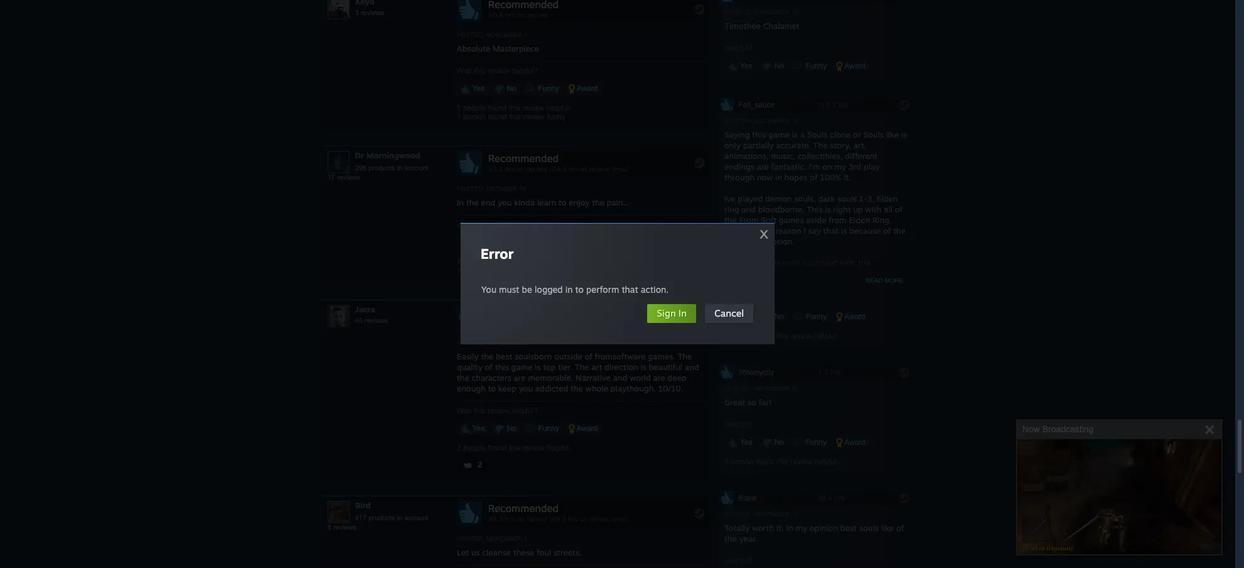 Task type: describe. For each thing, give the bounding box(es) containing it.
whole
[[586, 383, 609, 393]]

can
[[802, 279, 815, 289]]

quality
[[457, 362, 483, 372]]

kinda
[[514, 197, 535, 207]]

read more
[[866, 277, 904, 284]]

the down put
[[869, 290, 881, 300]]

with inside the ive played demon souls, dark souls 1-3, elden ring and bloodborne. this is right up with all of the from soft games aside from elden ring. and the only reason i say that is because of the linear progression.
[[866, 204, 882, 214]]

saying this game is a souls clone or souls like is only partially accurate. the story, art, animations, music, collectibles, different endings are fantastic. i'm on my 3rd play through now in hopes of 100% it.
[[725, 129, 908, 182]]

are inside saying this game is a souls clone or souls like is only partially accurate. the story, art, animations, music, collectibles, different endings are fantastic. i'm on my 3rd play through now in hopes of 100% it.
[[757, 161, 769, 171]]

love
[[725, 290, 740, 300]]

yes for yes link related to no "link" on top of '5 people found this review helpful 1 person found this review funny'
[[471, 84, 485, 93]]

aside
[[807, 215, 827, 225]]

best inside totally worth it. in my opinion best souls like of the year.
[[841, 523, 857, 533]]

really
[[818, 279, 838, 289]]

people inside '5 people found this review helpful 1 person found this review funny'
[[463, 104, 486, 112]]

the down from
[[742, 226, 755, 236]]

ring.
[[873, 215, 892, 225]]

this inside the easily the best soulsborn outside of fromsoftware games. the quality of this game is top tier. the art direction is beautiful and the characters are memorable. narrative and world are deep enough to keep you addicted the whole playthough. 10/10.
[[495, 362, 509, 372]]

great so far!
[[725, 397, 772, 407]]

you inside the easily the best soulsborn outside of fromsoftware games. the quality of this game is top tier. the art direction is beautiful and the characters are memorable. narrative and world are deep enough to keep you addicted the whole playthough. 10/10.
[[519, 383, 533, 393]]

people down 'cancel'
[[731, 332, 754, 341]]

streets.
[[554, 547, 582, 557]]

funny for award link related to no "link" over 1 person found this review helpful funny link
[[804, 438, 827, 447]]

more
[[885, 277, 904, 284]]

it. inside saying this game is a souls clone or souls like is only partially accurate. the story, art, animations, music, collectibles, different endings are fantastic. i'm on my 3rd play through now in hopes of 100% it.
[[844, 172, 852, 182]]

linear
[[725, 236, 746, 246]]

timothée
[[725, 21, 761, 31]]

and down the direction
[[613, 373, 628, 383]]

my inside saying this game is a souls clone or souls like is only partially accurate. the story, art, animations, music, collectibles, different endings are fantastic. i'm on my 3rd play through now in hopes of 100% it.
[[835, 161, 847, 171]]

blank link
[[720, 491, 913, 508]]

the left end
[[466, 197, 479, 207]]

best inside the easily the best soulsborn outside of fromsoftware games. the quality of this game is top tier. the art direction is beautiful and the characters are memorable. narrative and world are deep enough to keep you addicted the whole playthough. 10/10.
[[496, 351, 513, 361]]

different
[[845, 151, 878, 161]]

direction
[[605, 362, 638, 372]]

them,
[[761, 279, 783, 289]]

this inside 'i've been pleasantly surprised with the development teams support and updates. kudos to them, you can really tell they put their love into this project. please, keep up the great work!'
[[760, 290, 774, 300]]

only inside the ive played demon souls, dark souls 1-3, elden ring and bloodborne. this is right up with all of the from soft games aside from elden ring. and the only reason i say that is because of the linear progression.
[[757, 226, 774, 236]]

soulsborn
[[515, 351, 552, 361]]

no link up '5 people found this review helpful 1 person found this review funny'
[[491, 82, 520, 95]]

4 inside 4 people found this review helpful 1 person found this review funny
[[457, 258, 461, 266]]

1 horizontal spatial 3 people found this review helpful
[[725, 332, 837, 341]]

funny for funny link associated with no "link" on top of '5 people found this review helpful 1 person found this review funny' award link
[[536, 84, 559, 93]]

easily the best soulsborn outside of fromsoftware games. the quality of this game is top tier. the art direction is beautiful and the characters are memorable. narrative and world are deep enough to keep you addicted the whole playthough. 10/10.
[[457, 351, 699, 393]]

award for no "link" above 4 people found this review helpful 1 person found this review funny award link
[[575, 238, 598, 247]]

4 inside bird 417 products in account 4 reviews
[[328, 523, 331, 531]]

award for award link related to no "link" under project.
[[843, 312, 866, 321]]

say
[[809, 226, 821, 236]]

no for no "link" below characters
[[505, 424, 517, 433]]

in inside dr morningwood 296 products in account 17 reviews
[[397, 164, 402, 171]]

clone
[[830, 129, 851, 139]]

45
[[355, 317, 363, 324]]

accurate.
[[777, 140, 811, 150]]

0 vertical spatial 3
[[355, 9, 359, 16]]

no for no "link" on top of '5 people found this review helpful 1 person found this review funny'
[[505, 84, 517, 93]]

recommended for these
[[488, 502, 559, 515]]

1 vertical spatial 3 people found this review helpful
[[457, 444, 569, 452]]

let
[[457, 547, 469, 557]]

0 horizontal spatial in
[[457, 197, 464, 207]]

that inside the ive played demon souls, dark souls 1-3, elden ring and bloodborne. this is right up with all of the from soft games aside from elden ring. and the only reason i say that is because of the linear progression.
[[824, 226, 839, 236]]

error
[[481, 245, 514, 262]]

the up updates. at the right
[[859, 258, 871, 268]]

and inside the ive played demon souls, dark souls 1-3, elden ring and bloodborne. this is right up with all of the from soft games aside from elden ring. and the only reason i say that is because of the linear progression.
[[742, 204, 756, 214]]

so
[[748, 397, 757, 407]]

bird link
[[355, 500, 371, 510]]

no link up 4 people found this review helpful 1 person found this review funny
[[491, 236, 520, 249]]

teams
[[777, 268, 800, 278]]

reviews inside dr morningwood 296 products in account 17 reviews
[[337, 173, 361, 181]]

hopes
[[785, 172, 808, 182]]

art,
[[854, 140, 867, 150]]

yes link for no "link" above 4 people found this review helpful 1 person found this review funny
[[457, 236, 489, 249]]

3,
[[868, 193, 875, 204]]

blank
[[739, 494, 758, 503]]

helpful inside '5 people found this review helpful 1 person found this review funny'
[[547, 104, 569, 112]]

it. inside totally worth it. in my opinion best souls like of the year.
[[777, 523, 784, 533]]

1 vertical spatial the
[[678, 351, 692, 361]]

this
[[807, 204, 823, 214]]

saying
[[725, 129, 750, 139]]

you
[[482, 284, 497, 295]]

award for award link for no "link" below characters
[[575, 424, 598, 433]]

account inside bird 417 products in account 4 reviews
[[404, 514, 429, 522]]

award link for no "link" under chalamet in the top of the page
[[833, 59, 870, 73]]

award for award link related to no "link" over 1 person found this review helpful
[[843, 438, 866, 447]]

funny link for award link related to no "link" under chalamet in the top of the page
[[790, 59, 831, 73]]

1-
[[860, 193, 868, 204]]

17
[[328, 173, 335, 181]]

up inside the ive played demon souls, dark souls 1-3, elden ring and bloodborne. this is right up with all of the from soft games aside from elden ring. and the only reason i say that is because of the linear progression.
[[854, 204, 863, 214]]

morningwood
[[366, 150, 421, 160]]

the right easily
[[481, 351, 494, 361]]

to left perform
[[576, 284, 584, 295]]

1 vertical spatial that
[[622, 284, 639, 295]]

deep
[[668, 373, 687, 383]]

now broadcasting
[[1023, 424, 1094, 434]]

memorable.
[[528, 373, 574, 383]]

demon
[[766, 193, 792, 204]]

jacra link
[[355, 304, 376, 314]]

to right learn
[[559, 197, 567, 207]]

the inside totally worth it. in my opinion best souls like of the year.
[[725, 534, 737, 544]]

action.
[[641, 284, 669, 295]]

2 vertical spatial person
[[731, 457, 754, 466]]

with inside 'i've been pleasantly surprised with the development teams support and updates. kudos to them, you can really tell they put their love into this project. please, keep up the great work!'
[[840, 258, 856, 268]]

partially
[[744, 140, 774, 150]]

totally
[[725, 523, 750, 533]]

worth
[[752, 523, 775, 533]]

sign in
[[657, 307, 687, 319]]

and inside 'i've been pleasantly surprised with the development teams support and updates. kudos to them, you can really tell they put their love into this project. please, keep up the great work!'
[[834, 268, 848, 278]]

reviews inside 'jacra 45 reviews'
[[365, 317, 388, 324]]

3 recommended link from the top
[[457, 501, 708, 528]]

funny for in the end you kinda learn to enjoy the pain...
[[547, 266, 566, 275]]

1 for in the end you kinda learn to enjoy the pain...
[[457, 266, 461, 275]]

they
[[855, 279, 872, 289]]

to inside 'i've been pleasantly surprised with the development teams support and updates. kudos to them, you can really tell they put their love into this project. please, keep up the great work!'
[[751, 279, 759, 289]]

tier.
[[558, 362, 573, 372]]

35tomycity
[[739, 368, 775, 377]]

account inside dr morningwood 296 products in account 17 reviews
[[404, 164, 429, 171]]

is right or
[[902, 129, 908, 139]]

funny link for no "link" on top of '5 people found this review helpful 1 person found this review funny' award link
[[522, 82, 563, 95]]

absolute
[[457, 43, 491, 53]]

their
[[889, 279, 907, 289]]

endings
[[725, 161, 755, 171]]

easily
[[457, 351, 479, 361]]

through
[[725, 172, 755, 182]]

people up 2
[[463, 444, 486, 452]]

reason
[[776, 226, 802, 236]]

i'm
[[809, 161, 820, 171]]

funny for funny link for award link for no "link" below characters
[[536, 424, 559, 433]]

development
[[725, 268, 775, 278]]

no link up 1 person found this review helpful
[[759, 435, 788, 449]]

music,
[[771, 151, 796, 161]]

the right enjoy
[[592, 197, 605, 207]]

top
[[543, 362, 556, 372]]

is down from
[[842, 226, 847, 236]]

funny for funny link corresponding to no "link" above 4 people found this review helpful 1 person found this review funny award link
[[536, 238, 559, 247]]

my inside totally worth it. in my opinion best souls like of the year.
[[796, 523, 808, 533]]

ive
[[725, 193, 736, 204]]

3rd
[[849, 161, 862, 171]]

the right because
[[894, 226, 906, 236]]

only inside saying this game is a souls clone or souls like is only partially accurate. the story, art, animations, music, collectibles, different endings are fantastic. i'm on my 3rd play through now in hopes of 100% it.
[[725, 140, 741, 150]]

games.
[[648, 351, 676, 361]]

perform
[[587, 284, 619, 295]]

4 people found this review helpful 1 person found this review funny
[[457, 258, 569, 275]]

the down ring
[[725, 215, 737, 225]]

animations,
[[725, 151, 769, 161]]

enough
[[457, 383, 486, 393]]

17 reviews link
[[328, 173, 361, 181]]

recommended link for fromsoftware
[[457, 305, 708, 332]]



Task type: vqa. For each thing, say whether or not it's contained in the screenshot.
it. within saying this game is a souls clone or souls like is only partially accurate. the story, art, animations, music, collectibles, different endings are fantastic. i'm on my 3rd play through now in hopes of 100% it.
yes



Task type: locate. For each thing, give the bounding box(es) containing it.
with up tell
[[840, 258, 856, 268]]

absolute masterpiece
[[457, 43, 540, 53]]

yes for yes link associated with no "link" over 1 person found this review helpful
[[739, 438, 753, 447]]

0 horizontal spatial only
[[725, 140, 741, 150]]

art
[[592, 362, 602, 372]]

up down 1-
[[854, 204, 863, 214]]

1 vertical spatial elden
[[849, 215, 871, 225]]

0 vertical spatial person
[[463, 112, 486, 121]]

in inside totally worth it. in my opinion best souls like of the year.
[[787, 523, 794, 533]]

yes link down timothée on the top right of the page
[[725, 59, 757, 73]]

funny for funny link related to award link related to no "link" under chalamet in the top of the page
[[804, 61, 827, 70]]

logged
[[535, 284, 563, 295]]

in inside bird 417 products in account 4 reviews
[[397, 514, 402, 522]]

2 vertical spatial 3
[[457, 444, 461, 452]]

that down from
[[824, 226, 839, 236]]

funny link
[[790, 59, 831, 73], [522, 82, 563, 95], [522, 236, 563, 249], [790, 310, 831, 324], [522, 422, 563, 435], [790, 435, 831, 449]]

1 horizontal spatial with
[[866, 204, 882, 214]]

2 recommended link from the top
[[457, 305, 708, 332]]

no for no "link" under project.
[[773, 312, 784, 321]]

yes link for no "link" over 1 person found this review helpful
[[725, 435, 757, 449]]

funny up 1 person found this review helpful
[[804, 438, 827, 447]]

only down 'saying'
[[725, 140, 741, 150]]

3 people found this review helpful down project.
[[725, 332, 837, 341]]

yes link up 2
[[457, 422, 489, 435]]

it. down 3rd
[[844, 172, 852, 182]]

1 horizontal spatial my
[[835, 161, 847, 171]]

story,
[[830, 140, 852, 150]]

bird
[[355, 500, 371, 510]]

to down characters
[[488, 383, 496, 393]]

found
[[488, 104, 507, 112], [488, 112, 507, 121], [488, 258, 507, 266], [488, 266, 507, 275], [756, 332, 775, 341], [488, 444, 507, 452], [756, 457, 775, 466]]

yes for no "link" under project.'s yes link
[[739, 312, 753, 321]]

yes link for no "link" on top of '5 people found this review helpful 1 person found this review funny'
[[457, 82, 489, 95]]

in right logged
[[566, 284, 573, 295]]

project.
[[776, 290, 805, 300]]

no
[[773, 61, 784, 70], [505, 84, 517, 93], [505, 238, 517, 247], [773, 312, 784, 321], [505, 424, 517, 433], [773, 438, 784, 447]]

1 vertical spatial with
[[840, 258, 856, 268]]

jacra
[[355, 304, 376, 314]]

0 vertical spatial recommended link
[[457, 151, 708, 178]]

you must be logged in to perform that action.
[[482, 284, 669, 295]]

no link down chalamet in the top of the page
[[759, 59, 788, 73]]

2
[[478, 460, 483, 470]]

417 products in account link
[[355, 514, 429, 522]]

with down the 3,
[[866, 204, 882, 214]]

end
[[481, 197, 496, 207]]

1 horizontal spatial best
[[841, 523, 857, 533]]

award link for no "link" below characters
[[565, 422, 602, 435]]

award for award link related to no "link" under chalamet in the top of the page
[[843, 61, 866, 70]]

this inside saying this game is a souls clone or souls like is only partially accurate. the story, art, animations, music, collectibles, different endings are fantastic. i'm on my 3rd play through now in hopes of 100% it.
[[753, 129, 766, 139]]

of inside saying this game is a souls clone or souls like is only partially accurate. the story, art, animations, music, collectibles, different endings are fantastic. i'm on my 3rd play through now in hopes of 100% it.
[[810, 172, 818, 182]]

funny link up 4 people found this review helpful 1 person found this review funny
[[522, 236, 563, 249]]

the inside saying this game is a souls clone or souls like is only partially accurate. the story, art, animations, music, collectibles, different endings are fantastic. i'm on my 3rd play through now in hopes of 100% it.
[[814, 140, 828, 150]]

1 vertical spatial recommended
[[488, 306, 559, 319]]

2 vertical spatial recommended link
[[457, 501, 708, 528]]

1 horizontal spatial it.
[[844, 172, 852, 182]]

funny
[[547, 112, 566, 121], [547, 266, 566, 275]]

0 vertical spatial up
[[854, 204, 863, 214]]

no up 1 person found this review helpful
[[773, 438, 784, 447]]

yes link for no "link" below characters
[[457, 422, 489, 435]]

are down the soulsborn
[[514, 373, 526, 383]]

2 vertical spatial 1
[[725, 457, 729, 466]]

pleasantly
[[761, 258, 800, 268]]

0 horizontal spatial souls
[[838, 193, 857, 204]]

must
[[499, 284, 520, 295]]

yes link down love
[[725, 310, 757, 324]]

1 vertical spatial 3
[[725, 332, 729, 341]]

1 vertical spatial keep
[[498, 383, 517, 393]]

in right sign
[[679, 307, 687, 319]]

recommended link up enjoy
[[457, 151, 708, 178]]

game
[[769, 129, 790, 139], [511, 362, 533, 372]]

keep down characters
[[498, 383, 517, 393]]

0 horizontal spatial 3 people found this review helpful
[[457, 444, 569, 452]]

1 horizontal spatial are
[[653, 373, 666, 383]]

1 horizontal spatial 4
[[457, 258, 461, 266]]

0 vertical spatial in
[[457, 197, 464, 207]]

in down morningwood
[[397, 164, 402, 171]]

updates.
[[851, 268, 883, 278]]

2 horizontal spatial you
[[785, 279, 799, 289]]

play
[[864, 161, 880, 171]]

0 horizontal spatial are
[[514, 373, 526, 383]]

0 horizontal spatial keep
[[498, 383, 517, 393]]

no link down characters
[[491, 422, 520, 435]]

the
[[814, 140, 828, 150], [678, 351, 692, 361], [575, 362, 589, 372]]

1 horizontal spatial souls
[[860, 523, 879, 533]]

4 reviews link
[[328, 523, 357, 531]]

recommended link for to
[[457, 151, 708, 178]]

work!
[[725, 300, 746, 310]]

best up characters
[[496, 351, 513, 361]]

2 vertical spatial the
[[575, 362, 589, 372]]

2 souls from the left
[[864, 129, 884, 139]]

in the end you kinda learn to enjoy the pain...
[[457, 197, 629, 207]]

collectibles,
[[798, 151, 843, 161]]

0 horizontal spatial my
[[796, 523, 808, 533]]

0 vertical spatial the
[[814, 140, 828, 150]]

yes link for no "link" under chalamet in the top of the page
[[725, 59, 757, 73]]

recommended for soulsborn
[[488, 306, 559, 319]]

1 horizontal spatial souls
[[864, 129, 884, 139]]

1 vertical spatial 4
[[328, 523, 331, 531]]

the down narrative
[[571, 383, 583, 393]]

2 horizontal spatial are
[[757, 161, 769, 171]]

my left opinion
[[796, 523, 808, 533]]

people inside 4 people found this review helpful 1 person found this review funny
[[463, 258, 486, 266]]

people
[[463, 104, 486, 112], [463, 258, 486, 266], [731, 332, 754, 341], [463, 444, 486, 452]]

yes link up 5
[[457, 82, 489, 95]]

world
[[630, 373, 651, 383]]

souls right or
[[864, 129, 884, 139]]

yes for yes link corresponding to no "link" above 4 people found this review helpful 1 person found this review funny
[[471, 238, 485, 247]]

because
[[850, 226, 881, 236]]

0 vertical spatial like
[[886, 129, 899, 139]]

you right end
[[498, 197, 512, 207]]

funny link for award link related to no "link" over 1 person found this review helpful
[[790, 435, 831, 449]]

like inside totally worth it. in my opinion best souls like of the year.
[[881, 523, 894, 533]]

2 horizontal spatial in
[[787, 523, 794, 533]]

0 horizontal spatial best
[[496, 351, 513, 361]]

are down beautiful
[[653, 373, 666, 383]]

to up into
[[751, 279, 759, 289]]

1 vertical spatial best
[[841, 523, 857, 533]]

great
[[725, 397, 746, 407]]

1 horizontal spatial elden
[[877, 193, 899, 204]]

1 funny from the top
[[547, 112, 566, 121]]

1 vertical spatial game
[[511, 362, 533, 372]]

funny up the fail_sauce link
[[804, 61, 827, 70]]

5 people found this review helpful 1 person found this review funny
[[457, 104, 569, 121]]

1 vertical spatial 1
[[457, 266, 461, 275]]

no for no "link" under chalamet in the top of the page
[[773, 61, 784, 70]]

funny link down please,
[[790, 310, 831, 324]]

yes down timothée on the top right of the page
[[739, 61, 753, 70]]

be
[[522, 284, 532, 295]]

products inside bird 417 products in account 4 reviews
[[369, 514, 395, 522]]

yes link for no "link" under project.
[[725, 310, 757, 324]]

0 vertical spatial my
[[835, 161, 847, 171]]

1 vertical spatial souls
[[860, 523, 879, 533]]

funny inside 4 people found this review helpful 1 person found this review funny
[[547, 266, 566, 275]]

account
[[404, 164, 429, 171], [404, 514, 429, 522]]

account down morningwood
[[404, 164, 429, 171]]

2 horizontal spatial 3
[[725, 332, 729, 341]]

bird 417 products in account 4 reviews
[[328, 500, 429, 531]]

0 vertical spatial keep
[[836, 290, 855, 300]]

1 vertical spatial my
[[796, 523, 808, 533]]

into
[[743, 290, 758, 300]]

funny link up '5 people found this review helpful 1 person found this review funny'
[[522, 82, 563, 95]]

i've
[[725, 258, 738, 268]]

no for no "link" over 1 person found this review helpful
[[773, 438, 784, 447]]

yes link down end
[[457, 236, 489, 249]]

my right on
[[835, 161, 847, 171]]

0 vertical spatial elden
[[877, 193, 899, 204]]

2 vertical spatial you
[[519, 383, 533, 393]]

funny for absolute masterpiece
[[547, 112, 566, 121]]

1 vertical spatial funny
[[547, 266, 566, 275]]

dr
[[355, 150, 364, 160]]

0 horizontal spatial the
[[575, 362, 589, 372]]

is down dark
[[825, 204, 831, 214]]

0 vertical spatial it.
[[844, 172, 852, 182]]

funny link for award link for no "link" below characters
[[522, 422, 563, 435]]

1 vertical spatial in
[[679, 307, 687, 319]]

2 recommended from the top
[[488, 306, 559, 319]]

person inside 4 people found this review helpful 1 person found this review funny
[[463, 266, 486, 275]]

1 recommended link from the top
[[457, 151, 708, 178]]

1 vertical spatial products
[[369, 514, 395, 522]]

enjoy
[[569, 197, 590, 207]]

now
[[1023, 424, 1040, 434]]

in right now
[[776, 172, 783, 182]]

1 vertical spatial like
[[881, 523, 894, 533]]

only
[[725, 140, 741, 150], [757, 226, 774, 236]]

recommended link down you must be logged in to perform that action.
[[457, 305, 708, 332]]

2 vertical spatial recommended
[[488, 502, 559, 515]]

in left end
[[457, 197, 464, 207]]

0 vertical spatial best
[[496, 351, 513, 361]]

best right opinion
[[841, 523, 857, 533]]

of inside totally worth it. in my opinion best souls like of the year.
[[897, 523, 904, 533]]

elden up because
[[849, 215, 871, 225]]

1 horizontal spatial only
[[757, 226, 774, 236]]

game inside the easily the best soulsborn outside of fromsoftware games. the quality of this game is top tier. the art direction is beautiful and the characters are memorable. narrative and world are deep enough to keep you addicted the whole playthough. 10/10.
[[511, 362, 533, 372]]

yes for yes link associated with no "link" under chalamet in the top of the page
[[739, 61, 753, 70]]

person up "blank"
[[731, 457, 754, 466]]

1
[[457, 112, 461, 121], [457, 266, 461, 275], [725, 457, 729, 466]]

funny link for no "link" above 4 people found this review helpful 1 person found this review funny award link
[[522, 236, 563, 249]]

yes down absolute
[[471, 84, 485, 93]]

0 vertical spatial 3 people found this review helpful
[[725, 332, 837, 341]]

funny link down addicted
[[522, 422, 563, 435]]

0 vertical spatial that
[[824, 226, 839, 236]]

1 inside '5 people found this review helpful 1 person found this review funny'
[[457, 112, 461, 121]]

1 products from the top
[[369, 164, 395, 171]]

game inside saying this game is a souls clone or souls like is only partially accurate. the story, art, animations, music, collectibles, different endings are fantastic. i'm on my 3rd play through now in hopes of 100% it.
[[769, 129, 790, 139]]

that left action. at the right of the page
[[622, 284, 639, 295]]

from
[[740, 215, 759, 225]]

funny
[[804, 61, 827, 70], [536, 84, 559, 93], [536, 238, 559, 247], [804, 312, 827, 321], [536, 424, 559, 433], [804, 438, 827, 447]]

yes down work!
[[739, 312, 753, 321]]

the up collectibles,
[[814, 140, 828, 150]]

is left top
[[535, 362, 541, 372]]

no down characters
[[505, 424, 517, 433]]

only down soft
[[757, 226, 774, 236]]

funny up '5 people found this review helpful 1 person found this review funny'
[[536, 84, 559, 93]]

up down they
[[857, 290, 866, 300]]

us
[[471, 547, 480, 557]]

0 vertical spatial souls
[[838, 193, 857, 204]]

0 vertical spatial game
[[769, 129, 790, 139]]

let us cleanse these foul streets.
[[457, 547, 582, 557]]

opinion
[[810, 523, 838, 533]]

1 horizontal spatial that
[[824, 226, 839, 236]]

0 vertical spatial 1
[[457, 112, 461, 121]]

in
[[397, 164, 402, 171], [776, 172, 783, 182], [566, 284, 573, 295], [397, 514, 402, 522]]

people right 5
[[463, 104, 486, 112]]

it. right worth
[[777, 523, 784, 533]]

no up '5 people found this review helpful 1 person found this review funny'
[[505, 84, 517, 93]]

you inside 'i've been pleasantly surprised with the development teams support and updates. kudos to them, you can really tell they put their love into this project. please, keep up the great work!'
[[785, 279, 799, 289]]

reviews inside bird 417 products in account 4 reviews
[[333, 523, 357, 531]]

1 horizontal spatial game
[[769, 129, 790, 139]]

1 horizontal spatial in
[[679, 307, 687, 319]]

0 horizontal spatial 4
[[328, 523, 331, 531]]

yes link down the great
[[725, 435, 757, 449]]

game down the soulsborn
[[511, 362, 533, 372]]

person inside '5 people found this review helpful 1 person found this review funny'
[[463, 112, 486, 121]]

2 funny from the top
[[547, 266, 566, 275]]

award for no "link" on top of '5 people found this review helpful 1 person found this review funny' award link
[[575, 84, 598, 93]]

10/10.
[[659, 383, 684, 393]]

1 vertical spatial only
[[757, 226, 774, 236]]

souls inside the ive played demon souls, dark souls 1-3, elden ring and bloodborne. this is right up with all of the from soft games aside from elden ring. and the only reason i say that is because of the linear progression.
[[838, 193, 857, 204]]

you up project.
[[785, 279, 799, 289]]

in right 417
[[397, 514, 402, 522]]

1 vertical spatial it.
[[777, 523, 784, 533]]

pain...
[[607, 197, 629, 207]]

playthough.
[[611, 383, 656, 393]]

up inside 'i've been pleasantly surprised with the development teams support and updates. kudos to them, you can really tell they put their love into this project. please, keep up the great work!'
[[857, 290, 866, 300]]

funny link up 1 person found this review helpful
[[790, 435, 831, 449]]

2 account from the top
[[404, 514, 429, 522]]

no down project.
[[773, 312, 784, 321]]

award link for no "link" over 1 person found this review helpful
[[833, 435, 870, 449]]

3 people found this review helpful
[[725, 332, 837, 341], [457, 444, 569, 452]]

0 vertical spatial you
[[498, 197, 512, 207]]

no link down project.
[[759, 310, 788, 324]]

no for no "link" above 4 people found this review helpful 1 person found this review funny
[[505, 238, 517, 247]]

funny link for award link related to no "link" under project.
[[790, 310, 831, 324]]

1 vertical spatial recommended link
[[457, 305, 708, 332]]

game up accurate.
[[769, 129, 790, 139]]

progression.
[[748, 236, 795, 246]]

recommended up these
[[488, 502, 559, 515]]

elden up all on the top right of page
[[877, 193, 899, 204]]

keep inside 'i've been pleasantly surprised with the development teams support and updates. kudos to them, you can really tell they put their love into this project. please, keep up the great work!'
[[836, 290, 855, 300]]

funny for funny link associated with award link related to no "link" under project.
[[804, 312, 827, 321]]

award link for no "link" under project.
[[833, 310, 870, 324]]

on
[[823, 161, 833, 171]]

0 vertical spatial only
[[725, 140, 741, 150]]

kudos
[[725, 279, 748, 289]]

keep
[[836, 290, 855, 300], [498, 383, 517, 393]]

0 horizontal spatial with
[[840, 258, 856, 268]]

or
[[853, 129, 861, 139]]

is left 'a'
[[792, 129, 798, 139]]

1 recommended from the top
[[488, 152, 559, 165]]

1 for absolute masterpiece
[[457, 112, 461, 121]]

0 horizontal spatial it.
[[777, 523, 784, 533]]

and up tell
[[834, 268, 848, 278]]

2 vertical spatial in
[[787, 523, 794, 533]]

souls inside totally worth it. in my opinion best souls like of the year.
[[860, 523, 879, 533]]

the down quality
[[457, 373, 470, 383]]

with
[[866, 204, 882, 214], [840, 258, 856, 268]]

recommended down be
[[488, 306, 559, 319]]

1 vertical spatial up
[[857, 290, 866, 300]]

the left art
[[575, 362, 589, 372]]

1 vertical spatial person
[[463, 266, 486, 275]]

year.
[[740, 534, 758, 544]]

keep inside the easily the best soulsborn outside of fromsoftware games. the quality of this game is top tier. the art direction is beautiful and the characters are memorable. narrative and world are deep enough to keep you addicted the whole playthough. 10/10.
[[498, 383, 517, 393]]

products inside dr morningwood 296 products in account 17 reviews
[[369, 164, 395, 171]]

dark
[[819, 193, 835, 204]]

0 horizontal spatial souls
[[808, 129, 828, 139]]

1 vertical spatial you
[[785, 279, 799, 289]]

2 horizontal spatial the
[[814, 140, 828, 150]]

and up deep
[[685, 362, 699, 372]]

person for masterpiece
[[463, 112, 486, 121]]

funny inside '5 people found this review helpful 1 person found this review funny'
[[547, 112, 566, 121]]

dr morningwood 296 products in account 17 reviews
[[328, 150, 429, 181]]

jacra 45 reviews
[[355, 304, 388, 324]]

foul
[[537, 547, 552, 557]]

to inside the easily the best soulsborn outside of fromsoftware games. the quality of this game is top tier. the art direction is beautiful and the characters are memorable. narrative and world are deep enough to keep you addicted the whole playthough. 10/10.
[[488, 383, 496, 393]]

1 account from the top
[[404, 164, 429, 171]]

no down chalamet in the top of the page
[[773, 61, 784, 70]]

like inside saying this game is a souls clone or souls like is only partially accurate. the story, art, animations, music, collectibles, different endings are fantastic. i'm on my 3rd play through now in hopes of 100% it.
[[886, 129, 899, 139]]

chalamet
[[764, 21, 800, 31]]

0 horizontal spatial game
[[511, 362, 533, 372]]

1 horizontal spatial the
[[678, 351, 692, 361]]

0 horizontal spatial that
[[622, 284, 639, 295]]

0 vertical spatial account
[[404, 164, 429, 171]]

surprised
[[803, 258, 838, 268]]

yes
[[739, 61, 753, 70], [471, 84, 485, 93], [471, 238, 485, 247], [739, 312, 753, 321], [471, 424, 485, 433], [739, 438, 753, 447]]

right
[[834, 204, 851, 214]]

souls right opinion
[[860, 523, 879, 533]]

0 horizontal spatial elden
[[849, 215, 871, 225]]

5
[[457, 104, 461, 112]]

0 vertical spatial products
[[369, 164, 395, 171]]

yes up 2
[[471, 424, 485, 433]]

3 recommended from the top
[[488, 502, 559, 515]]

1 inside 4 people found this review helpful 1 person found this review funny
[[457, 266, 461, 275]]

recommended up kinda
[[488, 152, 559, 165]]

person right 5
[[463, 112, 486, 121]]

award link for no "link" above 4 people found this review helpful 1 person found this review funny
[[565, 236, 602, 249]]

fail_sauce
[[739, 100, 775, 109]]

0 vertical spatial 4
[[457, 258, 461, 266]]

0 vertical spatial with
[[866, 204, 882, 214]]

recommended link up 'streets.'
[[457, 501, 708, 528]]

1 horizontal spatial you
[[519, 383, 533, 393]]

the
[[466, 197, 479, 207], [592, 197, 605, 207], [725, 215, 737, 225], [742, 226, 755, 236], [894, 226, 906, 236], [859, 258, 871, 268], [869, 290, 881, 300], [481, 351, 494, 361], [457, 373, 470, 383], [571, 383, 583, 393], [725, 534, 737, 544]]

0 vertical spatial funny
[[547, 112, 566, 121]]

0 horizontal spatial you
[[498, 197, 512, 207]]

award link for no "link" on top of '5 people found this review helpful 1 person found this review funny'
[[565, 82, 602, 95]]

yes for yes link associated with no "link" below characters
[[471, 424, 485, 433]]

funny down learn
[[536, 238, 559, 247]]

cancel
[[715, 307, 744, 319]]

totally worth it. in my opinion best souls like of the year.
[[725, 523, 904, 544]]

recommended for you
[[488, 152, 559, 165]]

helpful inside 4 people found this review helpful 1 person found this review funny
[[547, 258, 569, 266]]

from
[[829, 215, 847, 225]]

1 horizontal spatial 3
[[457, 444, 461, 452]]

account right 417
[[404, 514, 429, 522]]

yes up 1 person found this review helpful
[[739, 438, 753, 447]]

1 souls from the left
[[808, 129, 828, 139]]

fromsoftware
[[595, 351, 646, 361]]

0 horizontal spatial 3
[[355, 9, 359, 16]]

masterpiece
[[493, 43, 540, 53]]

souls up right
[[838, 193, 857, 204]]

you left addicted
[[519, 383, 533, 393]]

broadcasting
[[1043, 424, 1094, 434]]

helpful
[[547, 104, 569, 112], [547, 258, 569, 266], [815, 332, 837, 341], [547, 444, 569, 452], [815, 457, 837, 466]]

souls right 'a'
[[808, 129, 828, 139]]

is up world
[[641, 362, 647, 372]]

person for the
[[463, 266, 486, 275]]

support
[[802, 268, 832, 278]]

2 products from the top
[[369, 514, 395, 522]]

in inside saying this game is a souls clone or souls like is only partially accurate. the story, art, animations, music, collectibles, different endings are fantastic. i'm on my 3rd play through now in hopes of 100% it.
[[776, 172, 783, 182]]

sign
[[657, 307, 676, 319]]

to
[[559, 197, 567, 207], [751, 279, 759, 289], [576, 284, 584, 295], [488, 383, 496, 393]]

0 vertical spatial recommended
[[488, 152, 559, 165]]

1 horizontal spatial keep
[[836, 290, 855, 300]]

it.
[[844, 172, 852, 182], [777, 523, 784, 533]]

1 vertical spatial account
[[404, 514, 429, 522]]

put
[[874, 279, 887, 289]]

people up you
[[463, 258, 486, 266]]



